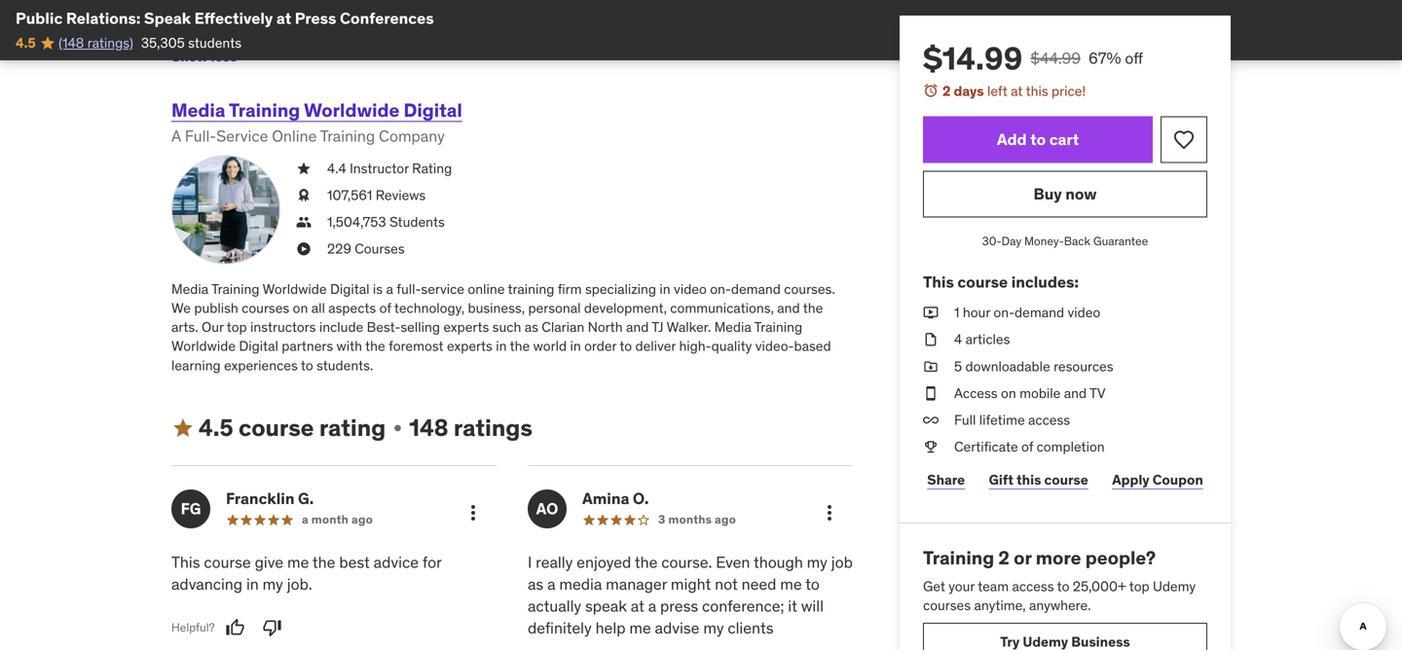 Task type: vqa. For each thing, say whether or not it's contained in the screenshot.
organizations
no



Task type: locate. For each thing, give the bounding box(es) containing it.
demand down includes:
[[1015, 304, 1064, 321]]

1 vertical spatial demand
[[1015, 304, 1064, 321]]

xsmall image
[[241, 49, 256, 64], [296, 213, 312, 232], [923, 303, 939, 322], [923, 330, 939, 349]]

the up manager
[[635, 553, 658, 573]]

0 vertical spatial top
[[227, 319, 247, 336]]

training
[[508, 280, 554, 298]]

xsmall image right less
[[241, 49, 256, 64]]

walker.
[[667, 319, 711, 336]]

to
[[1030, 129, 1046, 149], [620, 338, 632, 355], [301, 357, 313, 374], [805, 575, 820, 595], [1057, 578, 1069, 595]]

digital
[[404, 99, 462, 122], [330, 280, 369, 298], [239, 338, 278, 355]]

experts down 'such'
[[447, 338, 493, 355]]

this right gift
[[1017, 471, 1041, 489]]

courses up instructors
[[242, 299, 289, 317]]

229
[[327, 240, 351, 258]]

xsmall image left 4
[[923, 330, 939, 349]]

0 horizontal spatial demand
[[731, 280, 781, 298]]

foremost
[[389, 338, 444, 355]]

0 horizontal spatial on-
[[710, 280, 731, 298]]

course for this course includes:
[[958, 272, 1008, 292]]

money-
[[1024, 234, 1064, 249]]

0 horizontal spatial ago
[[351, 512, 373, 527]]

fg
[[181, 499, 201, 519]]

media for media training worldwide digital is a full-service online training firm specializing in video on-demand courses. we publish courses on all aspects of technology, business, personal development, communications, and the arts. our top instructors include best-selling experts such as clarian north and tj walker. media training worldwide digital partners with the foremost experts in the world in order to deliver high-quality video-based learning experiences to students.
[[171, 280, 208, 298]]

0 horizontal spatial digital
[[239, 338, 278, 355]]

rating
[[319, 413, 386, 442]]

xsmall image left 1,504,753
[[296, 213, 312, 232]]

course down completion
[[1044, 471, 1088, 489]]

online
[[468, 280, 505, 298]]

training
[[229, 99, 300, 122], [320, 126, 375, 146], [211, 280, 259, 298], [754, 319, 802, 336], [923, 546, 994, 570]]

students.
[[316, 357, 373, 374]]

107,561 reviews
[[327, 186, 426, 204]]

xsmall image
[[296, 159, 312, 178], [296, 186, 312, 205], [296, 240, 312, 259], [923, 357, 939, 376], [923, 384, 939, 403], [923, 411, 939, 430], [390, 420, 405, 436], [923, 438, 939, 457]]

1 vertical spatial top
[[1129, 578, 1150, 595]]

this
[[923, 272, 954, 292], [171, 553, 200, 573]]

me
[[287, 553, 309, 573], [780, 575, 802, 595], [629, 618, 651, 638]]

1 horizontal spatial on-
[[993, 304, 1015, 321]]

ago for even
[[715, 512, 736, 527]]

add to cart
[[997, 129, 1079, 149]]

1 vertical spatial this
[[171, 553, 200, 573]]

price!
[[1052, 82, 1086, 100]]

5 downloadable resources
[[954, 358, 1113, 375]]

worldwide up all
[[262, 280, 327, 298]]

1 horizontal spatial courses
[[923, 597, 971, 614]]

relations:
[[66, 8, 141, 28]]

0 vertical spatial digital
[[404, 99, 462, 122]]

actually
[[528, 596, 581, 616]]

is
[[373, 280, 383, 298]]

in inside the this course give me the best advice for advancing in my job.
[[246, 575, 259, 595]]

ago for best
[[351, 512, 373, 527]]

back
[[1064, 234, 1090, 249]]

will
[[801, 596, 824, 616]]

a left press
[[648, 596, 656, 616]]

get
[[923, 578, 945, 595]]

1 vertical spatial experts
[[447, 338, 493, 355]]

medium image
[[171, 417, 195, 440]]

0 horizontal spatial of
[[379, 299, 391, 317]]

best-
[[367, 319, 401, 336]]

0 vertical spatial this
[[923, 272, 954, 292]]

firm
[[558, 280, 582, 298]]

top inside training 2 or more people? get your team access to 25,000+ top udemy courses anytime, anywhere.
[[1129, 578, 1150, 595]]

0 vertical spatial access
[[1028, 411, 1070, 429]]

video down includes:
[[1068, 304, 1100, 321]]

course up advancing
[[204, 553, 251, 573]]

1 vertical spatial 2
[[998, 546, 1010, 570]]

me inside the this course give me the best advice for advancing in my job.
[[287, 553, 309, 573]]

1 vertical spatial courses
[[923, 597, 971, 614]]

need
[[742, 575, 776, 595]]

(148 ratings)
[[59, 34, 133, 52]]

reviews
[[376, 186, 426, 204]]

my down give
[[263, 575, 283, 595]]

1 horizontal spatial video
[[1068, 304, 1100, 321]]

demand up the communications,
[[731, 280, 781, 298]]

digital for media training worldwide digital a full-service online training company
[[404, 99, 462, 122]]

as right 'such'
[[525, 319, 538, 336]]

coupon
[[1153, 471, 1203, 489]]

training up your
[[923, 546, 994, 570]]

1 vertical spatial me
[[780, 575, 802, 595]]

me right help on the bottom of the page
[[629, 618, 651, 638]]

xsmall image left 1
[[923, 303, 939, 322]]

me up it
[[780, 575, 802, 595]]

and left tv
[[1064, 384, 1087, 402]]

of inside media training worldwide digital is a full-service online training firm specializing in video on-demand courses. we publish courses on all aspects of technology, business, personal development, communications, and the arts. our top instructors include best-selling experts such as clarian north and tj walker. media training worldwide digital partners with the foremost experts in the world in order to deliver high-quality video-based learning experiences to students.
[[379, 299, 391, 317]]

on down downloadable
[[1001, 384, 1016, 402]]

this for this course includes:
[[923, 272, 954, 292]]

0 horizontal spatial on
[[293, 299, 308, 317]]

4.5 down 'public'
[[16, 34, 36, 52]]

access down or
[[1012, 578, 1054, 595]]

30-
[[982, 234, 1002, 249]]

digital for media training worldwide digital is a full-service online training firm specializing in video on-demand courses. we publish courses on all aspects of technology, business, personal development, communications, and the arts. our top instructors include best-selling experts such as clarian north and tj walker. media training worldwide digital partners with the foremost experts in the world in order to deliver high-quality video-based learning experiences to students.
[[330, 280, 369, 298]]

ago right month
[[351, 512, 373, 527]]

this left price!
[[1026, 82, 1048, 100]]

0 vertical spatial on
[[293, 299, 308, 317]]

xsmall image for certificate of completion
[[923, 438, 939, 457]]

of up the best-
[[379, 299, 391, 317]]

a down really
[[547, 575, 556, 595]]

0 horizontal spatial courses
[[242, 299, 289, 317]]

0 vertical spatial courses
[[242, 299, 289, 317]]

2 horizontal spatial and
[[1064, 384, 1087, 402]]

my inside the this course give me the best advice for advancing in my job.
[[263, 575, 283, 595]]

experiences
[[224, 357, 298, 374]]

0 vertical spatial 2
[[943, 82, 951, 100]]

media training worldwide digital image
[[171, 155, 280, 264]]

1 horizontal spatial this
[[923, 272, 954, 292]]

0 vertical spatial video
[[674, 280, 707, 298]]

the down courses.
[[803, 299, 823, 317]]

advancing
[[171, 575, 243, 595]]

my right advise
[[703, 618, 724, 638]]

show less
[[171, 48, 237, 65]]

0 horizontal spatial top
[[227, 319, 247, 336]]

of down full lifetime access
[[1021, 438, 1033, 456]]

ago
[[351, 512, 373, 527], [715, 512, 736, 527]]

0 vertical spatial 4.5
[[16, 34, 36, 52]]

worldwide inside media training worldwide digital a full-service online training company
[[304, 99, 400, 122]]

xsmall image up the share
[[923, 438, 939, 457]]

course down experiences
[[238, 413, 314, 442]]

media
[[559, 575, 602, 595]]

to inside button
[[1030, 129, 1046, 149]]

courses down 'get'
[[923, 597, 971, 614]]

1 horizontal spatial ago
[[715, 512, 736, 527]]

and left tj
[[626, 319, 649, 336]]

0 vertical spatial on-
[[710, 280, 731, 298]]

my left the job
[[807, 553, 827, 573]]

xsmall image left full
[[923, 411, 939, 430]]

xsmall image for 4.4 instructor rating
[[296, 159, 312, 178]]

1 vertical spatial as
[[528, 575, 544, 595]]

on left all
[[293, 299, 308, 317]]

1 vertical spatial worldwide
[[262, 280, 327, 298]]

1 vertical spatial my
[[263, 575, 283, 595]]

1 horizontal spatial 2
[[998, 546, 1010, 570]]

1 vertical spatial 4.5
[[199, 413, 233, 442]]

share
[[927, 471, 965, 489]]

and down courses.
[[777, 299, 800, 317]]

2 horizontal spatial digital
[[404, 99, 462, 122]]

2 right alarm image
[[943, 82, 951, 100]]

xsmall image for 107,561 reviews
[[296, 186, 312, 205]]

1 vertical spatial and
[[626, 319, 649, 336]]

1 vertical spatial at
[[1011, 82, 1023, 100]]

0 vertical spatial my
[[807, 553, 827, 573]]

even
[[716, 553, 750, 573]]

digital inside media training worldwide digital a full-service online training company
[[404, 99, 462, 122]]

ratings
[[454, 413, 533, 442]]

media up quality
[[714, 319, 751, 336]]

to up anywhere.
[[1057, 578, 1069, 595]]

worldwide up 4.4
[[304, 99, 400, 122]]

1 horizontal spatial 4.5
[[199, 413, 233, 442]]

0 horizontal spatial video
[[674, 280, 707, 298]]

on inside media training worldwide digital is a full-service online training firm specializing in video on-demand courses. we publish courses on all aspects of technology, business, personal development, communications, and the arts. our top instructors include best-selling experts such as clarian north and tj walker. media training worldwide digital partners with the foremost experts in the world in order to deliver high-quality video-based learning experiences to students.
[[293, 299, 308, 317]]

this inside the this course give me the best advice for advancing in my job.
[[171, 553, 200, 573]]

2 vertical spatial digital
[[239, 338, 278, 355]]

top down the people?
[[1129, 578, 1150, 595]]

digital up company
[[404, 99, 462, 122]]

course up the hour
[[958, 272, 1008, 292]]

really
[[536, 553, 573, 573]]

definitely
[[528, 618, 592, 638]]

as down i on the bottom left of the page
[[528, 575, 544, 595]]

0 vertical spatial me
[[287, 553, 309, 573]]

left
[[987, 82, 1007, 100]]

at right "left"
[[1011, 82, 1023, 100]]

digital up aspects at top
[[330, 280, 369, 298]]

cart
[[1049, 129, 1079, 149]]

1 ago from the left
[[351, 512, 373, 527]]

0 horizontal spatial 4.5
[[16, 34, 36, 52]]

0 horizontal spatial at
[[276, 8, 291, 28]]

guarantee
[[1093, 234, 1148, 249]]

xsmall image left 229
[[296, 240, 312, 259]]

course inside the gift this course link
[[1044, 471, 1088, 489]]

0 horizontal spatial and
[[626, 319, 649, 336]]

xsmall image for 229 courses
[[296, 240, 312, 259]]

2 ago from the left
[[715, 512, 736, 527]]

helpful?
[[171, 620, 215, 635]]

worldwide up learning
[[171, 338, 236, 355]]

digital up experiences
[[239, 338, 278, 355]]

on- right the hour
[[993, 304, 1015, 321]]

1,504,753 students
[[327, 213, 445, 231]]

1 horizontal spatial digital
[[330, 280, 369, 298]]

as inside media training worldwide digital is a full-service online training firm specializing in video on-demand courses. we publish courses on all aspects of technology, business, personal development, communications, and the arts. our top instructors include best-selling experts such as clarian north and tj walker. media training worldwide digital partners with the foremost experts in the world in order to deliver high-quality video-based learning experiences to students.
[[525, 319, 538, 336]]

additional actions for review by francklin g. image
[[462, 502, 485, 525]]

1 vertical spatial digital
[[330, 280, 369, 298]]

1 vertical spatial on
[[1001, 384, 1016, 402]]

a down g.
[[302, 512, 309, 527]]

with
[[336, 338, 362, 355]]

service
[[216, 126, 268, 146]]

xsmall image left 4.4
[[296, 159, 312, 178]]

access down mobile at the bottom right of page
[[1028, 411, 1070, 429]]

demand inside media training worldwide digital is a full-service online training firm specializing in video on-demand courses. we publish courses on all aspects of technology, business, personal development, communications, and the arts. our top instructors include best-selling experts such as clarian north and tj walker. media training worldwide digital partners with the foremost experts in the world in order to deliver high-quality video-based learning experiences to students.
[[731, 280, 781, 298]]

and
[[777, 299, 800, 317], [626, 319, 649, 336], [1064, 384, 1087, 402]]

video up the communications,
[[674, 280, 707, 298]]

media inside media training worldwide digital a full-service online training company
[[171, 99, 225, 122]]

a right is
[[386, 280, 393, 298]]

2 horizontal spatial at
[[1011, 82, 1023, 100]]

people?
[[1085, 546, 1156, 570]]

to inside training 2 or more people? get your team access to 25,000+ top udemy courses anytime, anywhere.
[[1057, 578, 1069, 595]]

mark review by francklin g. as helpful image
[[225, 618, 245, 638]]

i
[[528, 553, 532, 573]]

media up full-
[[171, 99, 225, 122]]

service
[[421, 280, 464, 298]]

in down clarian
[[570, 338, 581, 355]]

2 vertical spatial me
[[629, 618, 651, 638]]

experts down business,
[[443, 319, 489, 336]]

30-day money-back guarantee
[[982, 234, 1148, 249]]

media for media training worldwide digital a full-service online training company
[[171, 99, 225, 122]]

xsmall image left access
[[923, 384, 939, 403]]

days
[[954, 82, 984, 100]]

media up we
[[171, 280, 208, 298]]

speak
[[585, 596, 627, 616]]

0 vertical spatial media
[[171, 99, 225, 122]]

2 horizontal spatial my
[[807, 553, 827, 573]]

0 horizontal spatial me
[[287, 553, 309, 573]]

0 vertical spatial worldwide
[[304, 99, 400, 122]]

buy now
[[1034, 184, 1097, 204]]

at down manager
[[631, 596, 644, 616]]

xsmall image for 5 downloadable resources
[[923, 357, 939, 376]]

top
[[227, 319, 247, 336], [1129, 578, 1150, 595]]

0 vertical spatial of
[[379, 299, 391, 317]]

25,000+
[[1073, 578, 1126, 595]]

2 horizontal spatial me
[[780, 575, 802, 595]]

communications,
[[670, 299, 774, 317]]

the down 'such'
[[510, 338, 530, 355]]

months
[[668, 512, 712, 527]]

training up video-
[[754, 319, 802, 336]]

0 vertical spatial and
[[777, 299, 800, 317]]

xsmall image for full lifetime access
[[923, 411, 939, 430]]

help
[[595, 618, 626, 638]]

rating
[[412, 160, 452, 177]]

on- up the communications,
[[710, 280, 731, 298]]

full-
[[185, 126, 216, 146]]

the left best
[[312, 553, 335, 573]]

at left press
[[276, 8, 291, 28]]

my
[[807, 553, 827, 573], [263, 575, 283, 595], [703, 618, 724, 638]]

top right our
[[227, 319, 247, 336]]

training up 'publish'
[[211, 280, 259, 298]]

udemy
[[1153, 578, 1196, 595]]

1 horizontal spatial my
[[703, 618, 724, 638]]

0 horizontal spatial my
[[263, 575, 283, 595]]

0 vertical spatial demand
[[731, 280, 781, 298]]

1 horizontal spatial top
[[1129, 578, 1150, 595]]

me up job.
[[287, 553, 309, 573]]

xsmall image left 5
[[923, 357, 939, 376]]

add to cart button
[[923, 116, 1153, 163]]

access inside training 2 or more people? get your team access to 25,000+ top udemy courses anytime, anywhere.
[[1012, 578, 1054, 595]]

anywhere.
[[1029, 597, 1091, 614]]

1 vertical spatial media
[[171, 280, 208, 298]]

2 left or
[[998, 546, 1010, 570]]

experts
[[443, 319, 489, 336], [447, 338, 493, 355]]

not
[[715, 575, 738, 595]]

xsmall image left 107,561
[[296, 186, 312, 205]]

conference;
[[702, 596, 784, 616]]

a
[[171, 126, 181, 146]]

to left cart at the right top
[[1030, 129, 1046, 149]]

of
[[379, 299, 391, 317], [1021, 438, 1033, 456]]

1 horizontal spatial at
[[631, 596, 644, 616]]

to up will
[[805, 575, 820, 595]]

1 vertical spatial access
[[1012, 578, 1054, 595]]

access
[[1028, 411, 1070, 429], [1012, 578, 1054, 595]]

tv
[[1090, 384, 1106, 402]]

worldwide for media training worldwide digital is a full-service online training firm specializing in video on-demand courses. we publish courses on all aspects of technology, business, personal development, communications, and the arts. our top instructors include best-selling experts such as clarian north and tj walker. media training worldwide digital partners with the foremost experts in the world in order to deliver high-quality video-based learning experiences to students.
[[262, 280, 327, 298]]

1 vertical spatial on-
[[993, 304, 1015, 321]]

demand
[[731, 280, 781, 298], [1015, 304, 1064, 321]]

francklin g.
[[226, 489, 314, 509]]

ago right months
[[715, 512, 736, 527]]

4.5 right medium icon
[[199, 413, 233, 442]]

0 vertical spatial as
[[525, 319, 538, 336]]

or
[[1014, 546, 1032, 570]]

1 horizontal spatial demand
[[1015, 304, 1064, 321]]

2 vertical spatial at
[[631, 596, 644, 616]]

additional actions for review by amina o. image
[[818, 502, 841, 525]]

2 vertical spatial and
[[1064, 384, 1087, 402]]

0 horizontal spatial this
[[171, 553, 200, 573]]

in down give
[[246, 575, 259, 595]]

1 horizontal spatial of
[[1021, 438, 1033, 456]]

course inside the this course give me the best advice for advancing in my job.
[[204, 553, 251, 573]]



Task type: describe. For each thing, give the bounding box(es) containing it.
arts.
[[171, 319, 198, 336]]

courses inside media training worldwide digital is a full-service online training firm specializing in video on-demand courses. we publish courses on all aspects of technology, business, personal development, communications, and the arts. our top instructors include best-selling experts such as clarian north and tj walker. media training worldwide digital partners with the foremost experts in the world in order to deliver high-quality video-based learning experiences to students.
[[242, 299, 289, 317]]

includes:
[[1011, 272, 1079, 292]]

include
[[319, 319, 363, 336]]

show
[[171, 48, 208, 65]]

press
[[660, 596, 698, 616]]

mark review by francklin g. as unhelpful image
[[262, 618, 282, 638]]

0 vertical spatial this
[[1026, 82, 1048, 100]]

alarm image
[[923, 83, 939, 98]]

229 courses
[[327, 240, 405, 258]]

our
[[202, 319, 224, 336]]

107,561
[[327, 186, 372, 204]]

training up service
[[229, 99, 300, 122]]

might
[[671, 575, 711, 595]]

hour
[[963, 304, 990, 321]]

1,504,753
[[327, 213, 386, 231]]

downloadable
[[965, 358, 1050, 375]]

a month ago
[[302, 512, 373, 527]]

this for this course give me the best advice for advancing in my job.
[[171, 553, 200, 573]]

2 vertical spatial media
[[714, 319, 751, 336]]

advice
[[374, 553, 419, 573]]

2 vertical spatial worldwide
[[171, 338, 236, 355]]

ratings)
[[87, 34, 133, 52]]

4.5 for 4.5
[[16, 34, 36, 52]]

to right order
[[620, 338, 632, 355]]

certificate
[[954, 438, 1018, 456]]

manager
[[606, 575, 667, 595]]

though
[[754, 553, 803, 573]]

training up 4.4
[[320, 126, 375, 146]]

1 vertical spatial video
[[1068, 304, 1100, 321]]

aspects
[[328, 299, 376, 317]]

effectively
[[194, 8, 273, 28]]

2 vertical spatial my
[[703, 618, 724, 638]]

instructors
[[250, 319, 316, 336]]

full lifetime access
[[954, 411, 1070, 429]]

$14.99
[[923, 39, 1023, 78]]

add
[[997, 129, 1027, 149]]

1 hour on-demand video
[[954, 304, 1100, 321]]

buy
[[1034, 184, 1062, 204]]

0 vertical spatial at
[[276, 8, 291, 28]]

more
[[1036, 546, 1081, 570]]

conferences
[[340, 8, 434, 28]]

worldwide for media training worldwide digital a full-service online training company
[[304, 99, 400, 122]]

1 horizontal spatial me
[[629, 618, 651, 638]]

based
[[794, 338, 831, 355]]

gift
[[989, 471, 1013, 489]]

to down partners
[[301, 357, 313, 374]]

4
[[954, 331, 962, 348]]

xsmall image for access on mobile and tv
[[923, 384, 939, 403]]

0 vertical spatial experts
[[443, 319, 489, 336]]

1 vertical spatial of
[[1021, 438, 1033, 456]]

access
[[954, 384, 998, 402]]

video inside media training worldwide digital is a full-service online training firm specializing in video on-demand courses. we publish courses on all aspects of technology, business, personal development, communications, and the arts. our top instructors include best-selling experts such as clarian north and tj walker. media training worldwide digital partners with the foremost experts in the world in order to deliver high-quality video-based learning experiences to students.
[[674, 280, 707, 298]]

top inside media training worldwide digital is a full-service online training firm specializing in video on-demand courses. we publish courses on all aspects of technology, business, personal development, communications, and the arts. our top instructors include best-selling experts such as clarian north and tj walker. media training worldwide digital partners with the foremost experts in the world in order to deliver high-quality video-based learning experiences to students.
[[227, 319, 247, 336]]

the down the best-
[[365, 338, 385, 355]]

4 articles
[[954, 331, 1010, 348]]

press
[[295, 8, 336, 28]]

clarian
[[542, 319, 584, 336]]

as inside "i really enjoyed the course. even though my job as a media manager might not need me to actually speak at a press conference; it will definitely help me advise my clients"
[[528, 575, 544, 595]]

1 horizontal spatial and
[[777, 299, 800, 317]]

month
[[311, 512, 349, 527]]

in up tj
[[660, 280, 671, 298]]

apply coupon button
[[1108, 461, 1207, 500]]

4.4
[[327, 160, 346, 177]]

the inside "i really enjoyed the course. even though my job as a media manager might not need me to actually speak at a press conference; it will definitely help me advise my clients"
[[635, 553, 658, 573]]

lifetime
[[979, 411, 1025, 429]]

francklin
[[226, 489, 295, 509]]

apply
[[1112, 471, 1150, 489]]

at inside "i really enjoyed the course. even though my job as a media manager might not need me to actually speak at a press conference; it will definitely help me advise my clients"
[[631, 596, 644, 616]]

instructor
[[350, 160, 409, 177]]

day
[[1002, 234, 1021, 249]]

we
[[171, 299, 191, 317]]

apply coupon
[[1112, 471, 1203, 489]]

team
[[978, 578, 1009, 595]]

courses inside training 2 or more people? get your team access to 25,000+ top udemy courses anytime, anywhere.
[[923, 597, 971, 614]]

xsmall image inside the show less button
[[241, 49, 256, 64]]

courses.
[[784, 280, 835, 298]]

share button
[[923, 461, 969, 500]]

xsmall image left the 148
[[390, 420, 405, 436]]

0 horizontal spatial 2
[[943, 82, 951, 100]]

xsmall image for 4 articles
[[923, 330, 939, 349]]

a inside media training worldwide digital is a full-service online training firm specializing in video on-demand courses. we publish courses on all aspects of technology, business, personal development, communications, and the arts. our top instructors include best-selling experts such as clarian north and tj walker. media training worldwide digital partners with the foremost experts in the world in order to deliver high-quality video-based learning experiences to students.
[[386, 280, 393, 298]]

148
[[409, 413, 448, 442]]

such
[[492, 319, 521, 336]]

world
[[533, 338, 567, 355]]

access on mobile and tv
[[954, 384, 1106, 402]]

1 vertical spatial this
[[1017, 471, 1041, 489]]

course for 4.5 course rating
[[238, 413, 314, 442]]

1
[[954, 304, 960, 321]]

it
[[788, 596, 797, 616]]

this course includes:
[[923, 272, 1079, 292]]

students
[[188, 34, 242, 52]]

specializing
[[585, 280, 656, 298]]

4.5 for 4.5 course rating
[[199, 413, 233, 442]]

course for this course give me the best advice for advancing in my job.
[[204, 553, 251, 573]]

online
[[272, 126, 317, 146]]

to inside "i really enjoyed the course. even though my job as a media manager might not need me to actually speak at a press conference; it will definitely help me advise my clients"
[[805, 575, 820, 595]]

1 horizontal spatial on
[[1001, 384, 1016, 402]]

enjoyed
[[577, 553, 631, 573]]

training inside training 2 or more people? get your team access to 25,000+ top udemy courses anytime, anywhere.
[[923, 546, 994, 570]]

public
[[16, 8, 63, 28]]

xsmall image for 1,504,753 students
[[296, 213, 312, 232]]

media training worldwide digital link
[[171, 99, 462, 122]]

on- inside media training worldwide digital is a full-service online training firm specializing in video on-demand courses. we publish courses on all aspects of technology, business, personal development, communications, and the arts. our top instructors include best-selling experts such as clarian north and tj walker. media training worldwide digital partners with the foremost experts in the world in order to deliver high-quality video-based learning experiences to students.
[[710, 280, 731, 298]]

selling
[[401, 319, 440, 336]]

students
[[389, 213, 445, 231]]

gift this course
[[989, 471, 1088, 489]]

certificate of completion
[[954, 438, 1105, 456]]

the inside the this course give me the best advice for advancing in my job.
[[312, 553, 335, 573]]

3 months ago
[[658, 512, 736, 527]]

advise
[[655, 618, 700, 638]]

anytime,
[[974, 597, 1026, 614]]

best
[[339, 553, 370, 573]]

high-
[[679, 338, 711, 355]]

wishlist image
[[1172, 128, 1196, 151]]

order
[[584, 338, 617, 355]]

job
[[831, 553, 853, 573]]

2 inside training 2 or more people? get your team access to 25,000+ top udemy courses anytime, anywhere.
[[998, 546, 1010, 570]]

in down 'such'
[[496, 338, 507, 355]]

less
[[211, 48, 237, 65]]

amina
[[582, 489, 629, 509]]

$14.99 $44.99 67% off
[[923, 39, 1143, 78]]

xsmall image for 1 hour on-demand video
[[923, 303, 939, 322]]

full-
[[396, 280, 421, 298]]

all
[[311, 299, 325, 317]]

job.
[[287, 575, 312, 595]]

clients
[[728, 618, 774, 638]]

148 ratings
[[409, 413, 533, 442]]



